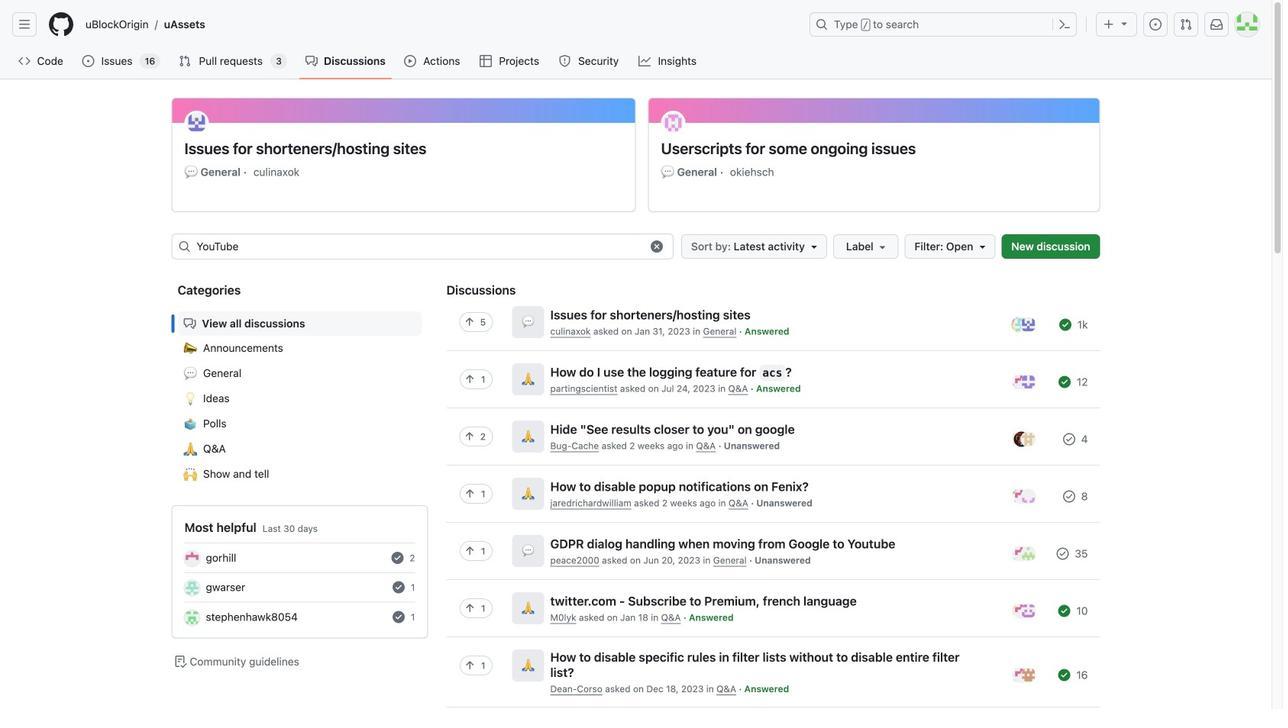 Task type: describe. For each thing, give the bounding box(es) containing it.
graph image
[[639, 55, 651, 67]]

0 vertical spatial triangle down image
[[1119, 17, 1131, 29]]

arrow up image for @m0lyk image
[[464, 603, 476, 615]]

4 comments: bug-cache, 08:56pm on march 08 image
[[1064, 434, 1076, 446]]

@partingscientist image
[[1021, 375, 1037, 390]]

@gorhill image up @stephenhawk8054 icon
[[185, 552, 200, 567]]

arrow up image for @culinaxok image
[[464, 316, 476, 329]]

Search all discussions text field
[[197, 235, 641, 259]]

culinaxok image
[[185, 111, 209, 135]]

issue opened image
[[82, 55, 94, 67]]

okiehsch image
[[661, 111, 686, 135]]

1 vertical spatial triangle down image
[[808, 241, 821, 253]]

@culinaxok image
[[1021, 317, 1037, 333]]

checklist image
[[175, 656, 187, 669]]

@gorhill image for @dean corso icon
[[1015, 668, 1030, 684]]

arrow up image for @peace2000 "image"
[[464, 546, 476, 558]]

play image
[[404, 55, 416, 67]]

x circle fill image
[[651, 241, 663, 253]]

code image
[[18, 55, 31, 67]]

@gorhill image
[[1015, 489, 1030, 505]]

0 vertical spatial @gwarser image
[[1015, 317, 1030, 333]]

arrow up image for "@bug cache" icon
[[464, 431, 476, 443]]

git pull request image for issue opened image
[[1181, 18, 1193, 31]]



Task type: vqa. For each thing, say whether or not it's contained in the screenshot.
second triangle down icon
yes



Task type: locate. For each thing, give the bounding box(es) containing it.
1 horizontal spatial @gwarser image
[[1015, 317, 1030, 333]]

@gorhill image
[[1015, 375, 1030, 390], [1015, 547, 1030, 562], [185, 552, 200, 567], [1015, 604, 1030, 619], [1015, 668, 1030, 684]]

0 vertical spatial check circle fill image
[[393, 582, 405, 594]]

@m0lyk image
[[1021, 604, 1037, 619]]

arrow up image for @partingscientist icon
[[464, 374, 476, 386]]

@jaredrichardwilliam image
[[1021, 489, 1037, 505]]

8 comments: jaredrichardwilliam, 10:56am on march 06 image
[[1064, 491, 1076, 503]]

comment discussion image
[[306, 55, 318, 67], [184, 318, 196, 330]]

homepage image
[[49, 12, 73, 37]]

triangle down image
[[977, 241, 989, 253]]

16 comments: dean-corso, 02:08pm on december 18, 2023 image
[[1059, 670, 1071, 682]]

@gorhill image left 35 comments: peace2000, 12:49pm on june 20, 2023 image at the right of page
[[1015, 547, 1030, 562]]

arrow up image
[[464, 316, 476, 329], [464, 660, 476, 673]]

command palette image
[[1059, 18, 1071, 31]]

0 vertical spatial arrow up image
[[464, 316, 476, 329]]

1 vertical spatial arrow up image
[[464, 660, 476, 673]]

1 arrow up image from the top
[[464, 374, 476, 386]]

4 arrow up image from the top
[[464, 546, 476, 558]]

2 arrow up image from the top
[[464, 431, 476, 443]]

triangle down image
[[1119, 17, 1131, 29], [808, 241, 821, 253]]

1 vertical spatial check circle fill image
[[393, 612, 405, 624]]

@gorhill image for @partingscientist icon
[[1015, 375, 1030, 390]]

1 arrow up image from the top
[[464, 316, 476, 329]]

0 horizontal spatial comment discussion image
[[184, 318, 196, 330]]

35 comments: peace2000, 12:49pm on june 20, 2023 image
[[1057, 548, 1070, 560]]

1 horizontal spatial triangle down image
[[1119, 17, 1131, 29]]

@gwarser image left 1021 comments: culinaxok, 07:59am on january 31, 2023 image
[[1015, 317, 1030, 333]]

@peace2000 image
[[1021, 547, 1037, 562]]

12 comments: partingscientist, 05:36am on july 24, 2023 image
[[1059, 376, 1072, 389]]

@gwarser image up @stephenhawk8054 icon
[[185, 581, 200, 597]]

notifications image
[[1211, 18, 1224, 31]]

1 horizontal spatial git pull request image
[[1181, 18, 1193, 31]]

@stephenhawk8054 image
[[185, 611, 200, 626]]

shield image
[[559, 55, 571, 67]]

list
[[79, 12, 801, 37], [172, 98, 1101, 236], [447, 293, 1101, 710], [172, 306, 428, 494]]

0 horizontal spatial git pull request image
[[179, 55, 191, 67]]

0 vertical spatial comment discussion image
[[306, 55, 318, 67]]

git pull request image up culinaxok icon
[[179, 55, 191, 67]]

arrow up image
[[464, 374, 476, 386], [464, 431, 476, 443], [464, 488, 476, 501], [464, 546, 476, 558], [464, 603, 476, 615]]

table image
[[480, 55, 492, 67]]

1 vertical spatial @gwarser image
[[185, 581, 200, 597]]

2 arrow up image from the top
[[464, 660, 476, 673]]

@dean corso image
[[1021, 668, 1037, 684]]

issue opened image
[[1150, 18, 1162, 31]]

1021 comments: culinaxok, 07:59am on january 31, 2023 image
[[1060, 319, 1072, 331]]

@gwarser image
[[1015, 317, 1030, 333], [185, 581, 200, 597]]

git pull request image right issue opened image
[[1181, 18, 1193, 31]]

1 check circle fill image from the top
[[393, 582, 405, 594]]

git pull request image
[[1181, 18, 1193, 31], [179, 55, 191, 67]]

10 comments: m0lyk, 04:55am on january 18 image
[[1059, 606, 1071, 618]]

2 check circle fill image from the top
[[393, 612, 405, 624]]

@3xploiton3 image
[[1015, 432, 1030, 447]]

check circle fill image
[[391, 552, 404, 565]]

@gorhill image for @m0lyk image
[[1015, 604, 1030, 619]]

1 vertical spatial comment discussion image
[[184, 318, 196, 330]]

search image
[[178, 241, 191, 253]]

arrow up image for @jaredrichardwilliam image
[[464, 488, 476, 501]]

@gorhill image left 10 comments: m0lyk, 04:55am on january 18 icon
[[1015, 604, 1030, 619]]

git pull request image for issue opened icon
[[179, 55, 191, 67]]

1 horizontal spatial comment discussion image
[[306, 55, 318, 67]]

check circle fill image
[[393, 582, 405, 594], [393, 612, 405, 624]]

0 horizontal spatial triangle down image
[[808, 241, 821, 253]]

@gorhill image left 16 comments: dean-corso, 02:08pm on december 18, 2023 image at the right of page
[[1015, 668, 1030, 684]]

plus image
[[1104, 18, 1116, 31]]

arrow up image for @dean corso icon
[[464, 660, 476, 673]]

5 arrow up image from the top
[[464, 603, 476, 615]]

1 vertical spatial git pull request image
[[179, 55, 191, 67]]

@bug cache image
[[1021, 432, 1037, 447]]

0 horizontal spatial @gwarser image
[[185, 581, 200, 597]]

@gorhill image for @peace2000 "image"
[[1015, 547, 1030, 562]]

0 vertical spatial git pull request image
[[1181, 18, 1193, 31]]

3 arrow up image from the top
[[464, 488, 476, 501]]

@gorhill image left 12 comments: partingscientist, 05:36am on july 24, 2023 icon on the right
[[1015, 375, 1030, 390]]



